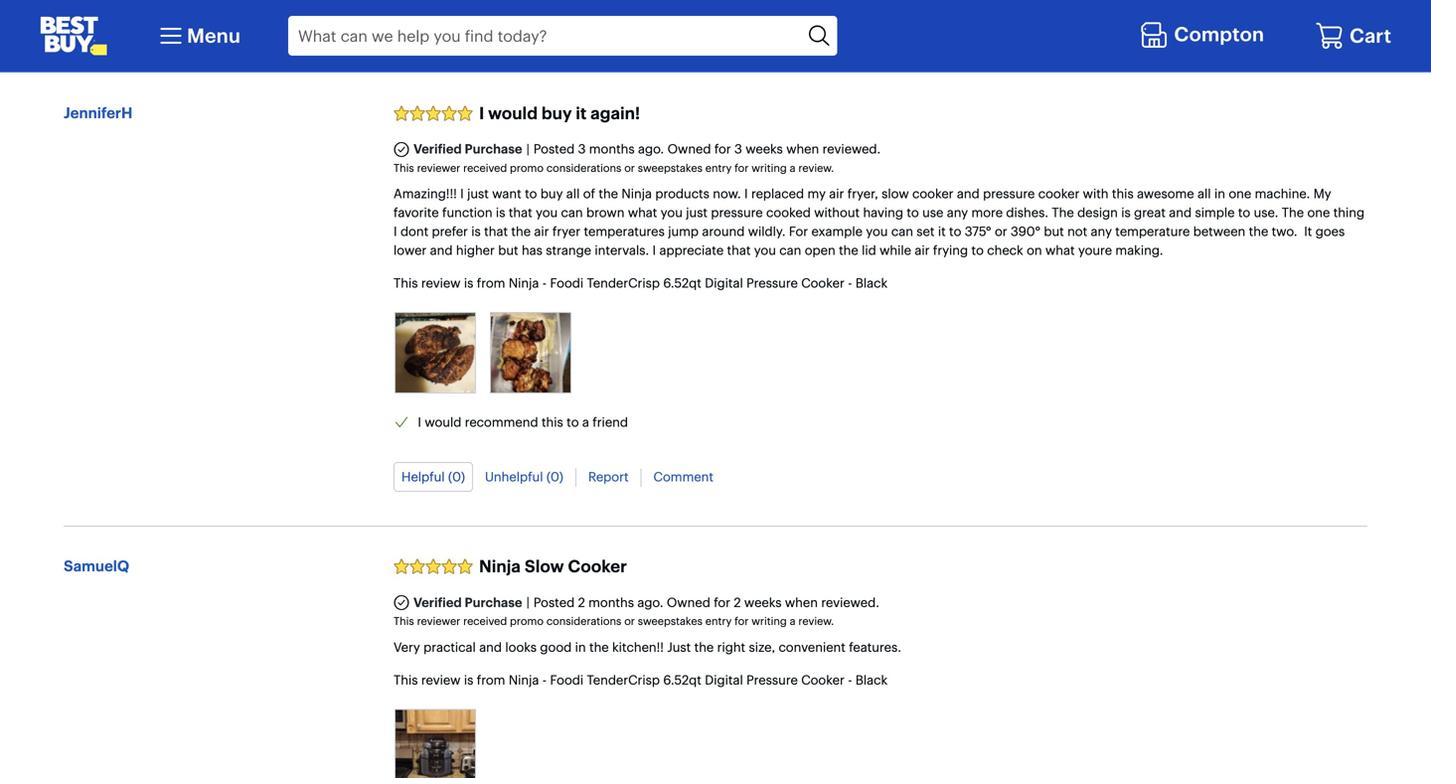 Task type: describe. For each thing, give the bounding box(es) containing it.
good
[[540, 639, 572, 655]]

entry for i would buy it again!
[[705, 161, 732, 175]]

(0) for helpful (0)
[[448, 469, 465, 485]]

review for ninja slow cooker
[[421, 672, 461, 688]]

cart link
[[1315, 21, 1392, 51]]

comment button
[[654, 469, 714, 485]]

would for recommend
[[425, 415, 462, 430]]

to left use.
[[1238, 205, 1251, 221]]

ninja left 'slow'
[[479, 556, 521, 577]]

just
[[667, 639, 691, 655]]

ninja down the 'has'
[[509, 275, 539, 291]]

0 vertical spatial pressure
[[983, 186, 1035, 202]]

jump
[[668, 224, 699, 240]]

use.
[[1254, 205, 1279, 221]]

to down 375° at the right top of the page
[[972, 243, 984, 259]]

writing for i would buy it again!
[[752, 161, 787, 175]]

replaced
[[751, 186, 804, 202]]

the up brown
[[599, 186, 618, 202]]

is down "want"
[[496, 205, 505, 221]]

brown
[[586, 205, 625, 221]]

use
[[923, 205, 944, 221]]

check
[[987, 243, 1024, 259]]

menu
[[187, 23, 241, 48]]

from for ninja
[[477, 672, 505, 688]]

i would recommend this to a friend
[[414, 415, 628, 430]]

to left use
[[907, 205, 919, 221]]

posted 2 months ago . owned for 2 weeks when reviewed.
[[534, 595, 880, 611]]

0 vertical spatial can
[[561, 205, 583, 221]]

1 cooker from the left
[[912, 186, 954, 202]]

you up fryer
[[536, 205, 558, 221]]

1 vertical spatial pressure
[[711, 205, 763, 221]]

unhelpful
[[485, 469, 543, 485]]

2 all from the left
[[1198, 186, 1211, 202]]

verified purchase button for i would buy it again!
[[394, 141, 522, 157]]

great
[[1134, 205, 1166, 221]]

samuelq button
[[64, 557, 129, 577]]

a for ninja slow cooker
[[790, 614, 796, 628]]

helpful (0) button
[[394, 462, 473, 492]]

fryer
[[553, 224, 581, 240]]

is down higher
[[464, 275, 473, 291]]

ninja down looks
[[509, 672, 539, 688]]

390°
[[1011, 224, 1041, 240]]

right
[[717, 639, 746, 655]]

my
[[1314, 186, 1332, 202]]

- down features.
[[848, 672, 852, 688]]

showing
[[64, 58, 116, 73]]

verified purchase button for ninja slow cooker
[[394, 595, 522, 611]]

0 horizontal spatial this
[[542, 415, 563, 430]]

reviewer for ninja slow cooker
[[417, 614, 460, 628]]

and down the prefer
[[430, 243, 453, 259]]

unhelpful (0)
[[485, 469, 564, 485]]

while
[[880, 243, 911, 259]]

1 vertical spatial but
[[498, 243, 518, 259]]

frying
[[933, 243, 968, 259]]

4 this from the top
[[394, 672, 418, 688]]

posted for cooker
[[534, 595, 575, 611]]

report
[[588, 469, 629, 485]]

Type to search. Navigate forward to hear suggestions text field
[[288, 16, 803, 56]]

helpful (0)
[[402, 469, 465, 485]]

0 horizontal spatial just
[[467, 186, 489, 202]]

compton button
[[1140, 17, 1269, 54]]

wildly.
[[748, 224, 786, 240]]

jenniferh button
[[64, 103, 132, 123]]

by
[[1186, 4, 1201, 20]]

verified purchase for i would buy it again!
[[414, 141, 522, 157]]

samuelq
[[64, 557, 129, 576]]

Search reviews field
[[64, 0, 378, 34]]

comment
[[654, 469, 714, 485]]

1 vertical spatial just
[[686, 205, 708, 221]]

very practical and looks good in the kitchen!! just the right size, convenient features.
[[394, 639, 901, 655]]

making.
[[1116, 243, 1164, 259]]

2 this from the top
[[394, 275, 418, 291]]

weeks for ninja slow cooker
[[744, 595, 782, 611]]

open
[[805, 243, 836, 259]]

and left looks
[[479, 639, 502, 655]]

| for slow
[[526, 594, 530, 610]]

thing
[[1334, 205, 1365, 221]]

is down "practical"
[[464, 672, 473, 688]]

it
[[1304, 224, 1312, 240]]

convenient
[[779, 639, 846, 655]]

ninja inside amazing!!! i just want to buy all of the ninja products now. i replaced my air fryer, slow cooker and pressure cooker with this awesome all in one machine. my favorite function is that you can brown what you just pressure cooked without having to use any more dishes. the design is great and simple to use. the one thing i dont prefer is that the air fryer temperatures jump around wildly. for example you can set it to 375° or 390° but not any temperature between the two.  it goes lower and higher but has strange intervals. i appreciate that you can open the lid while air frying to check on what youre making.
[[622, 186, 652, 202]]

from for i
[[477, 275, 505, 291]]

without
[[814, 205, 860, 221]]

temperatures
[[584, 224, 665, 240]]

to right "want"
[[525, 186, 537, 202]]

my
[[808, 186, 826, 202]]

the down use.
[[1249, 224, 1269, 240]]

3 this from the top
[[394, 614, 414, 628]]

lid
[[862, 243, 876, 259]]

1 vertical spatial can
[[891, 224, 913, 240]]

verified for i
[[414, 141, 462, 157]]

1 3 from the left
[[578, 141, 586, 157]]

dont
[[401, 224, 429, 240]]

looks
[[505, 639, 537, 655]]

375°
[[965, 224, 992, 240]]

posted 3 months ago . owned for 3 weeks when reviewed.
[[534, 141, 881, 157]]

2 vertical spatial air
[[915, 243, 930, 259]]

goes
[[1316, 224, 1345, 240]]

1 horizontal spatial one
[[1308, 205, 1330, 221]]

is left "great"
[[1122, 205, 1131, 221]]

foodi for cooker
[[550, 672, 584, 688]]

customer provided, click to load a larger version image up recommend
[[396, 313, 475, 393]]

0 vertical spatial air
[[829, 186, 844, 202]]

verified purchase for ninja slow cooker
[[414, 595, 522, 611]]

heading containing showing
[[56, 58, 1376, 74]]

this review is from ninja - foodi tendercrisp 6.52qt digital pressure cooker - black for ninja slow cooker
[[394, 672, 888, 688]]

foodi for buy
[[550, 275, 584, 291]]

for
[[789, 224, 808, 240]]

the up the 'has'
[[511, 224, 531, 240]]

purchase for i
[[465, 141, 522, 157]]

0 vertical spatial what
[[628, 205, 657, 221]]

. for i would buy it again!
[[661, 141, 664, 157]]

fryer,
[[848, 186, 878, 202]]

want
[[492, 186, 522, 202]]

1 vertical spatial air
[[534, 224, 549, 240]]

design
[[1078, 205, 1118, 221]]

to left friend
[[567, 415, 579, 430]]

appreciate
[[659, 243, 724, 259]]

again!
[[591, 103, 640, 124]]

months for ninja slow cooker
[[589, 595, 634, 611]]

customer provided, click to load a larger version image down "practical"
[[396, 710, 475, 778]]

buy inside amazing!!! i just want to buy all of the ninja products now. i replaced my air fryer, slow cooker and pressure cooker with this awesome all in one machine. my favorite function is that you can brown what you just pressure cooked without having to use any more dishes. the design is great and simple to use. the one thing i dont prefer is that the air fryer temperatures jump around wildly. for example you can set it to 375° or 390° but not any temperature between the two.  it goes lower and higher but has strange intervals. i appreciate that you can open the lid while air frying to check on what youre making.
[[541, 186, 563, 202]]

1 this from the top
[[394, 161, 414, 175]]

report button
[[588, 469, 629, 485]]

temperature
[[1116, 224, 1190, 240]]

in inside amazing!!! i just want to buy all of the ninja products now. i replaced my air fryer, slow cooker and pressure cooker with this awesome all in one machine. my favorite function is that you can brown what you just pressure cooked without having to use any more dishes. the design is great and simple to use. the one thing i dont prefer is that the air fryer temperatures jump around wildly. for example you can set it to 375° or 390° but not any temperature between the two.  it goes lower and higher but has strange intervals. i appreciate that you can open the lid while air frying to check on what youre making.
[[1215, 186, 1226, 202]]

you down the having
[[866, 224, 888, 240]]

having
[[863, 205, 904, 221]]

tendercrisp for i would buy it again!
[[587, 275, 660, 291]]

helpful
[[402, 469, 445, 485]]

sort by
[[1157, 4, 1201, 20]]

writing for ninja slow cooker
[[752, 614, 787, 628]]

set
[[917, 224, 935, 240]]

customer provided, click to load a larger version image up i would recommend this to a friend
[[491, 313, 571, 393]]

received for ninja
[[463, 614, 507, 628]]

practical
[[424, 639, 476, 655]]

1-
[[120, 58, 129, 73]]

1,236
[[165, 58, 196, 73]]

function
[[442, 205, 493, 221]]

features.
[[849, 639, 901, 655]]

example
[[812, 224, 863, 240]]

simple
[[1195, 205, 1235, 221]]

20
[[129, 58, 146, 73]]

favorite
[[394, 205, 439, 221]]

slow
[[525, 556, 564, 577]]

2 cooker from the left
[[1038, 186, 1080, 202]]

awesome
[[1137, 186, 1194, 202]]

kitchen!!
[[612, 639, 664, 655]]

considerations for cooker
[[547, 614, 622, 628]]

owned for ninja slow cooker
[[667, 595, 711, 611]]

review. for i would buy it again!
[[799, 161, 834, 175]]

showing 1-20 of 1,236 reviews
[[64, 58, 245, 73]]

amazing!!! i just want to buy all of the ninja products now. i replaced my air fryer, slow cooker and pressure cooker with this awesome all in one machine. my favorite function is that you can brown what you just pressure cooked without having to use any more dishes. the design is great and simple to use. the one thing i dont prefer is that the air fryer temperatures jump around wildly. for example you can set it to 375° or 390° but not any temperature between the two.  it goes lower and higher but has strange intervals. i appreciate that you can open the lid while air frying to check on what youre making.
[[394, 186, 1368, 259]]

youre
[[1078, 243, 1112, 259]]

when for ninja slow cooker
[[785, 595, 818, 611]]

1 vertical spatial cooker
[[568, 556, 627, 577]]

two.
[[1272, 224, 1298, 240]]

sort
[[1157, 4, 1183, 20]]

it inside amazing!!! i just want to buy all of the ninja products now. i replaced my air fryer, slow cooker and pressure cooker with this awesome all in one machine. my favorite function is that you can brown what you just pressure cooked without having to use any more dishes. the design is great and simple to use. the one thing i dont prefer is that the air fryer temperatures jump around wildly. for example you can set it to 375° or 390° but not any temperature between the two.  it goes lower and higher but has strange intervals. i appreciate that you can open the lid while air frying to check on what youre making.
[[938, 224, 946, 240]]

products
[[655, 186, 710, 202]]

1 2 from the left
[[578, 595, 585, 611]]

you down wildly.
[[754, 243, 776, 259]]



Task type: vqa. For each thing, say whether or not it's contained in the screenshot.
Very practical and looks good in the kitchen!! Just the right size, convenient features.
yes



Task type: locate. For each thing, give the bounding box(es) containing it.
1 writing from the top
[[752, 161, 787, 175]]

2 review from the top
[[421, 672, 461, 688]]

from
[[477, 275, 505, 291], [477, 672, 505, 688]]

2 tendercrisp from the top
[[587, 672, 660, 688]]

review down lower
[[421, 275, 461, 291]]

reviews
[[199, 58, 245, 73]]

1 received from the top
[[463, 161, 507, 175]]

1 black from the top
[[856, 275, 888, 291]]

1 the from the left
[[1052, 205, 1074, 221]]

but left not
[[1044, 224, 1064, 240]]

0 vertical spatial that
[[509, 205, 532, 221]]

ago up very practical and looks good in the kitchen!! just the right size, convenient features.
[[637, 595, 660, 611]]

0 vertical spatial when
[[786, 141, 819, 157]]

0 vertical spatial review
[[421, 275, 461, 291]]

it right set
[[938, 224, 946, 240]]

2 3 from the left
[[735, 141, 742, 157]]

1 verified purchase button from the top
[[394, 141, 522, 157]]

around
[[702, 224, 745, 240]]

just up the function
[[467, 186, 489, 202]]

reviewed. for ninja slow cooker
[[821, 595, 880, 611]]

0 vertical spatial reviewed.
[[823, 141, 881, 157]]

2 purchase from the top
[[465, 595, 522, 611]]

would
[[488, 103, 538, 124], [425, 415, 462, 430]]

2 writing from the top
[[752, 614, 787, 628]]

3 down "i would buy it again!"
[[578, 141, 586, 157]]

1 vertical spatial a
[[582, 415, 589, 430]]

1 review. from the top
[[799, 161, 834, 175]]

0 horizontal spatial 2
[[578, 595, 585, 611]]

sweepstakes for i would buy it again!
[[638, 161, 703, 175]]

verified purchase button up "practical"
[[394, 595, 522, 611]]

1 verified purchase from the top
[[414, 141, 522, 157]]

you down products
[[661, 205, 683, 221]]

pressure down the now.
[[711, 205, 763, 221]]

review for i would buy it again!
[[421, 275, 461, 291]]

6.52qt for i would buy it again!
[[663, 275, 702, 291]]

a up replaced
[[790, 161, 796, 175]]

2 posted from the top
[[534, 595, 575, 611]]

owned
[[668, 141, 711, 157], [667, 595, 711, 611]]

1 vertical spatial this
[[542, 415, 563, 430]]

to
[[525, 186, 537, 202], [907, 205, 919, 221], [1238, 205, 1251, 221], [949, 224, 962, 240], [972, 243, 984, 259], [567, 415, 579, 430]]

reviewer
[[417, 161, 460, 175], [417, 614, 460, 628]]

. for ninja slow cooker
[[660, 595, 664, 611]]

1 horizontal spatial of
[[583, 186, 595, 202]]

when for i would buy it again!
[[786, 141, 819, 157]]

this inside amazing!!! i just want to buy all of the ninja products now. i replaced my air fryer, slow cooker and pressure cooker with this awesome all in one machine. my favorite function is that you can brown what you just pressure cooked without having to use any more dishes. the design is great and simple to use. the one thing i dont prefer is that the air fryer temperatures jump around wildly. for example you can set it to 375° or 390° but not any temperature between the two.  it goes lower and higher but has strange intervals. i appreciate that you can open the lid while air frying to check on what youre making.
[[1112, 186, 1134, 202]]

1 vertical spatial digital
[[705, 672, 743, 688]]

customer provided, click to load a larger version image
[[396, 313, 475, 393], [491, 313, 571, 393], [396, 710, 475, 778]]

1 months from the top
[[589, 141, 635, 157]]

1 vertical spatial in
[[575, 639, 586, 655]]

promo up "want"
[[510, 161, 544, 175]]

just up jump
[[686, 205, 708, 221]]

-
[[543, 275, 547, 291], [848, 275, 852, 291], [543, 672, 547, 688], [848, 672, 852, 688]]

tendercrisp
[[587, 275, 660, 291], [587, 672, 660, 688]]

for
[[715, 141, 731, 157], [735, 161, 749, 175], [714, 595, 731, 611], [735, 614, 749, 628]]

verified up amazing!!!
[[414, 141, 462, 157]]

entry down posted 2 months ago . owned for 2 weeks when reviewed.
[[705, 614, 732, 628]]

of up brown
[[583, 186, 595, 202]]

1 vertical spatial posted
[[534, 595, 575, 611]]

a up convenient
[[790, 614, 796, 628]]

1 vertical spatial this reviewer received promo considerations or sweepstakes entry for writing a review.
[[394, 614, 834, 628]]

higher
[[456, 243, 495, 259]]

0 horizontal spatial one
[[1229, 186, 1252, 202]]

1 vertical spatial owned
[[667, 595, 711, 611]]

0 horizontal spatial it
[[576, 103, 587, 124]]

purchase up "want"
[[465, 141, 522, 157]]

1 vertical spatial that
[[484, 224, 508, 240]]

this up very
[[394, 614, 414, 628]]

it left again!
[[576, 103, 587, 124]]

black for ninja slow cooker
[[856, 672, 888, 688]]

1 horizontal spatial cooker
[[1038, 186, 1080, 202]]

reviewed.
[[823, 141, 881, 157], [821, 595, 880, 611]]

0 vertical spatial a
[[790, 161, 796, 175]]

unhelpful (0) button
[[485, 469, 564, 485]]

is
[[496, 205, 505, 221], [1122, 205, 1131, 221], [471, 224, 481, 240], [464, 275, 473, 291], [464, 672, 473, 688]]

this reviewer received promo considerations or sweepstakes entry for writing a review. for i would buy it again!
[[394, 161, 834, 175]]

1 promo from the top
[[510, 161, 544, 175]]

verified purchase up "practical"
[[414, 595, 522, 611]]

posted
[[534, 141, 575, 157], [534, 595, 575, 611]]

1 vertical spatial verified purchase button
[[394, 595, 522, 611]]

entry down posted 3 months ago . owned for 3 weeks when reviewed.
[[705, 161, 732, 175]]

i would buy it again!
[[479, 103, 640, 124]]

machine.
[[1255, 186, 1310, 202]]

6.52qt for ninja slow cooker
[[663, 672, 702, 688]]

can up while at the top of the page
[[891, 224, 913, 240]]

1 horizontal spatial would
[[488, 103, 538, 124]]

black down lid
[[856, 275, 888, 291]]

jenniferh
[[64, 104, 132, 122]]

the
[[1052, 205, 1074, 221], [1282, 205, 1304, 221]]

2 vertical spatial or
[[624, 614, 635, 628]]

1 vertical spatial or
[[995, 224, 1007, 240]]

1 vertical spatial received
[[463, 614, 507, 628]]

1 horizontal spatial this
[[1112, 186, 1134, 202]]

cooker down convenient
[[801, 672, 845, 688]]

0 vertical spatial writing
[[752, 161, 787, 175]]

2 horizontal spatial air
[[915, 243, 930, 259]]

verified purchase
[[414, 141, 522, 157], [414, 595, 522, 611]]

menu button
[[155, 20, 241, 52]]

1 horizontal spatial what
[[1046, 243, 1075, 259]]

2 sweepstakes from the top
[[638, 614, 703, 628]]

1 vertical spatial from
[[477, 672, 505, 688]]

between
[[1194, 224, 1246, 240]]

0 vertical spatial it
[[576, 103, 587, 124]]

2 black from the top
[[856, 672, 888, 688]]

1 vertical spatial sweepstakes
[[638, 614, 703, 628]]

2 this review is from ninja - foodi tendercrisp 6.52qt digital pressure cooker - black from the top
[[394, 672, 888, 688]]

purchase for ninja
[[465, 595, 522, 611]]

that
[[509, 205, 532, 221], [484, 224, 508, 240], [727, 243, 751, 259]]

or up brown
[[624, 161, 635, 175]]

2 verified purchase button from the top
[[394, 595, 522, 611]]

.
[[661, 141, 664, 157], [660, 595, 664, 611]]

with
[[1083, 186, 1109, 202]]

0 vertical spatial posted
[[534, 141, 575, 157]]

writing up the size,
[[752, 614, 787, 628]]

or up check
[[995, 224, 1007, 240]]

pressure down the size,
[[747, 672, 798, 688]]

all up simple
[[1198, 186, 1211, 202]]

all
[[566, 186, 580, 202], [1198, 186, 1211, 202]]

1 vertical spatial .
[[660, 595, 664, 611]]

1 vertical spatial when
[[785, 595, 818, 611]]

2 vertical spatial cooker
[[801, 672, 845, 688]]

2 6.52qt from the top
[[663, 672, 702, 688]]

received up "practical"
[[463, 614, 507, 628]]

|
[[526, 141, 530, 157], [526, 594, 530, 610]]

1 verified from the top
[[414, 141, 462, 157]]

digital down appreciate in the top of the page
[[705, 275, 743, 291]]

1 | from the top
[[526, 141, 530, 157]]

ago for ninja slow cooker
[[637, 595, 660, 611]]

this review is from ninja - foodi tendercrisp 6.52qt digital pressure cooker - black down kitchen!!
[[394, 672, 888, 688]]

0 vertical spatial this reviewer received promo considerations or sweepstakes entry for writing a review.
[[394, 161, 834, 175]]

reviewer up amazing!!!
[[417, 161, 460, 175]]

review. for ninja slow cooker
[[799, 614, 834, 628]]

just
[[467, 186, 489, 202], [686, 205, 708, 221]]

0 vertical spatial verified purchase
[[414, 141, 522, 157]]

of inside heading
[[149, 58, 161, 73]]

1 horizontal spatial can
[[780, 243, 802, 259]]

2 entry from the top
[[705, 614, 732, 628]]

one down my
[[1308, 205, 1330, 221]]

or up kitchen!!
[[624, 614, 635, 628]]

1 horizontal spatial any
[[1091, 224, 1112, 240]]

weeks up the size,
[[744, 595, 782, 611]]

months down again!
[[589, 141, 635, 157]]

2 months from the top
[[589, 595, 634, 611]]

pressure for i would buy it again!
[[747, 275, 798, 291]]

or inside amazing!!! i just want to buy all of the ninja products now. i replaced my air fryer, slow cooker and pressure cooker with this awesome all in one machine. my favorite function is that you can brown what you just pressure cooked without having to use any more dishes. the design is great and simple to use. the one thing i dont prefer is that the air fryer temperatures jump around wildly. for example you can set it to 375° or 390° but not any temperature between the two.  it goes lower and higher but has strange intervals. i appreciate that you can open the lid while air frying to check on what youre making.
[[995, 224, 1007, 240]]

1 vertical spatial ago
[[637, 595, 660, 611]]

this reviewer received promo considerations or sweepstakes entry for writing a review. for ninja slow cooker
[[394, 614, 834, 628]]

cooked
[[766, 205, 811, 221]]

ago down again!
[[638, 141, 661, 157]]

1 vertical spatial foodi
[[550, 672, 584, 688]]

2 2 from the left
[[734, 595, 741, 611]]

digital for i would buy it again!
[[705, 275, 743, 291]]

entry for ninja slow cooker
[[705, 614, 732, 628]]

but left the 'has'
[[498, 243, 518, 259]]

1 digital from the top
[[705, 275, 743, 291]]

posted down "i would buy it again!"
[[534, 141, 575, 157]]

(0)
[[448, 469, 465, 485], [547, 469, 564, 485]]

from down higher
[[477, 275, 505, 291]]

slow
[[882, 186, 909, 202]]

2 (0) from the left
[[547, 469, 564, 485]]

weeks for i would buy it again!
[[746, 141, 783, 157]]

0 vertical spatial from
[[477, 275, 505, 291]]

cooker
[[912, 186, 954, 202], [1038, 186, 1080, 202]]

this review is from ninja - foodi tendercrisp 6.52qt digital pressure cooker - black down intervals.
[[394, 275, 888, 291]]

one
[[1229, 186, 1252, 202], [1308, 205, 1330, 221]]

2 promo from the top
[[510, 614, 544, 628]]

1 horizontal spatial it
[[938, 224, 946, 240]]

the
[[599, 186, 618, 202], [511, 224, 531, 240], [1249, 224, 1269, 240], [839, 243, 859, 259], [589, 639, 609, 655], [694, 639, 714, 655]]

not
[[1068, 224, 1088, 240]]

2 received from the top
[[463, 614, 507, 628]]

1 horizontal spatial all
[[1198, 186, 1211, 202]]

verified purchase button up amazing!!!
[[394, 141, 522, 157]]

0 vertical spatial one
[[1229, 186, 1252, 202]]

1 vertical spatial one
[[1308, 205, 1330, 221]]

1 this review is from ninja - foodi tendercrisp 6.52qt digital pressure cooker - black from the top
[[394, 275, 888, 291]]

pressure for ninja slow cooker
[[747, 672, 798, 688]]

and down the awesome
[[1169, 205, 1192, 221]]

2 the from the left
[[1282, 205, 1304, 221]]

0 horizontal spatial any
[[947, 205, 968, 221]]

0 horizontal spatial pressure
[[711, 205, 763, 221]]

owned for i would buy it again!
[[668, 141, 711, 157]]

2 digital from the top
[[705, 672, 743, 688]]

this reviewer received promo considerations or sweepstakes entry for writing a review.
[[394, 161, 834, 175], [394, 614, 834, 628]]

cooker up dishes.
[[1038, 186, 1080, 202]]

very
[[394, 639, 420, 655]]

0 horizontal spatial in
[[575, 639, 586, 655]]

1 tendercrisp from the top
[[587, 275, 660, 291]]

review
[[421, 275, 461, 291], [421, 672, 461, 688]]

2 considerations from the top
[[547, 614, 622, 628]]

0 vertical spatial would
[[488, 103, 538, 124]]

cooker for i would buy it again!
[[801, 275, 845, 291]]

review. up convenient
[[799, 614, 834, 628]]

months
[[589, 141, 635, 157], [589, 595, 634, 611]]

1 vertical spatial pressure
[[747, 672, 798, 688]]

you
[[536, 205, 558, 221], [661, 205, 683, 221], [866, 224, 888, 240], [754, 243, 776, 259]]

tendercrisp down intervals.
[[587, 275, 660, 291]]

0 vertical spatial buy
[[542, 103, 572, 124]]

2 down ninja slow cooker
[[578, 595, 585, 611]]

black for i would buy it again!
[[856, 275, 888, 291]]

0 horizontal spatial would
[[425, 415, 462, 430]]

0 vertical spatial verified
[[414, 141, 462, 157]]

0 vertical spatial purchase
[[465, 141, 522, 157]]

search image
[[348, 0, 372, 22]]

this review is from ninja - foodi tendercrisp 6.52qt digital pressure cooker - black for i would buy it again!
[[394, 275, 888, 291]]

- down the 'has'
[[543, 275, 547, 291]]

verified purchase button
[[394, 141, 522, 157], [394, 595, 522, 611]]

this down lower
[[394, 275, 418, 291]]

2 vertical spatial a
[[790, 614, 796, 628]]

would for buy
[[488, 103, 538, 124]]

when up my
[[786, 141, 819, 157]]

1 vertical spatial review
[[421, 672, 461, 688]]

0 vertical spatial digital
[[705, 275, 743, 291]]

the left kitchen!!
[[589, 639, 609, 655]]

this up amazing!!!
[[394, 161, 414, 175]]

ninja up brown
[[622, 186, 652, 202]]

0 vertical spatial black
[[856, 275, 888, 291]]

0 horizontal spatial 3
[[578, 141, 586, 157]]

2 ago from the top
[[637, 595, 660, 611]]

- down the good at the bottom
[[543, 672, 547, 688]]

the right just
[[694, 639, 714, 655]]

cooker down open
[[801, 275, 845, 291]]

0 vertical spatial |
[[526, 141, 530, 157]]

2 foodi from the top
[[550, 672, 584, 688]]

promo up looks
[[510, 614, 544, 628]]

. up very practical and looks good in the kitchen!! just the right size, convenient features.
[[660, 595, 664, 611]]

buy left again!
[[542, 103, 572, 124]]

pressure down wildly.
[[747, 275, 798, 291]]

- down example
[[848, 275, 852, 291]]

verified for ninja
[[414, 595, 462, 611]]

what
[[628, 205, 657, 221], [1046, 243, 1075, 259]]

of right the '20'
[[149, 58, 161, 73]]

1 entry from the top
[[705, 161, 732, 175]]

air up the 'has'
[[534, 224, 549, 240]]

tendercrisp down kitchen!!
[[587, 672, 660, 688]]

cooker right 'slow'
[[568, 556, 627, 577]]

2 pressure from the top
[[747, 672, 798, 688]]

1 vertical spatial verified purchase
[[414, 595, 522, 611]]

2 | from the top
[[526, 594, 530, 610]]

tendercrisp for ninja slow cooker
[[587, 672, 660, 688]]

would up "want"
[[488, 103, 538, 124]]

6.52qt
[[663, 275, 702, 291], [663, 672, 702, 688]]

foodi down strange
[[550, 275, 584, 291]]

months for i would buy it again!
[[589, 141, 635, 157]]

that up higher
[[484, 224, 508, 240]]

any
[[947, 205, 968, 221], [1091, 224, 1112, 240]]

ninja
[[622, 186, 652, 202], [509, 275, 539, 291], [479, 556, 521, 577], [509, 672, 539, 688]]

owned up just
[[667, 595, 711, 611]]

pressure up dishes.
[[983, 186, 1035, 202]]

0 horizontal spatial can
[[561, 205, 583, 221]]

1 sweepstakes from the top
[[638, 161, 703, 175]]

heading
[[56, 58, 1376, 74]]

this
[[394, 161, 414, 175], [394, 275, 418, 291], [394, 614, 414, 628], [394, 672, 418, 688]]

1 (0) from the left
[[448, 469, 465, 485]]

(0) right unhelpful
[[547, 469, 564, 485]]

bestbuy.com image
[[40, 16, 107, 56]]

0 vertical spatial any
[[947, 205, 968, 221]]

0 vertical spatial tendercrisp
[[587, 275, 660, 291]]

2 reviewer from the top
[[417, 614, 460, 628]]

2 review. from the top
[[799, 614, 834, 628]]

1 horizontal spatial 3
[[735, 141, 742, 157]]

1 this reviewer received promo considerations or sweepstakes entry for writing a review. from the top
[[394, 161, 834, 175]]

0 vertical spatial cooker
[[801, 275, 845, 291]]

reviewer for i would buy it again!
[[417, 161, 460, 175]]

intervals.
[[595, 243, 649, 259]]

2 horizontal spatial can
[[891, 224, 913, 240]]

a
[[790, 161, 796, 175], [582, 415, 589, 430], [790, 614, 796, 628]]

considerations for buy
[[547, 161, 622, 175]]

promo for would
[[510, 161, 544, 175]]

1 from from the top
[[477, 275, 505, 291]]

0 vertical spatial or
[[624, 161, 635, 175]]

reviewed. for i would buy it again!
[[823, 141, 881, 157]]

2 verified from the top
[[414, 595, 462, 611]]

0 vertical spatial ago
[[638, 141, 661, 157]]

lower
[[394, 243, 427, 259]]

what up the temperatures
[[628, 205, 657, 221]]

sweepstakes up products
[[638, 161, 703, 175]]

is up higher
[[471, 224, 481, 240]]

1 horizontal spatial but
[[1044, 224, 1064, 240]]

1 reviewer from the top
[[417, 161, 460, 175]]

buy up fryer
[[541, 186, 563, 202]]

cooker
[[801, 275, 845, 291], [568, 556, 627, 577], [801, 672, 845, 688]]

sweepstakes
[[638, 161, 703, 175], [638, 614, 703, 628]]

1 6.52qt from the top
[[663, 275, 702, 291]]

1 foodi from the top
[[550, 275, 584, 291]]

1 purchase from the top
[[465, 141, 522, 157]]

owned up products
[[668, 141, 711, 157]]

but
[[1044, 224, 1064, 240], [498, 243, 518, 259]]

6.52qt down just
[[663, 672, 702, 688]]

digital for ninja slow cooker
[[705, 672, 743, 688]]

1 vertical spatial months
[[589, 595, 634, 611]]

1 horizontal spatial 2
[[734, 595, 741, 611]]

this right recommend
[[542, 415, 563, 430]]

pressure
[[747, 275, 798, 291], [747, 672, 798, 688]]

1 vertical spatial writing
[[752, 614, 787, 628]]

0 vertical spatial considerations
[[547, 161, 622, 175]]

or for i would buy it again!
[[624, 161, 635, 175]]

weeks up replaced
[[746, 141, 783, 157]]

1 vertical spatial weeks
[[744, 595, 782, 611]]

2 vertical spatial that
[[727, 243, 751, 259]]

1 ago from the top
[[638, 141, 661, 157]]

recommend
[[465, 415, 538, 430]]

2 up "right"
[[734, 595, 741, 611]]

from down looks
[[477, 672, 505, 688]]

1 pressure from the top
[[747, 275, 798, 291]]

posted down ninja slow cooker
[[534, 595, 575, 611]]

0 vertical spatial this review is from ninja - foodi tendercrisp 6.52qt digital pressure cooker - black
[[394, 275, 888, 291]]

in up simple
[[1215, 186, 1226, 202]]

0 vertical spatial verified purchase button
[[394, 141, 522, 157]]

cooker up use
[[912, 186, 954, 202]]

0 horizontal spatial the
[[1052, 205, 1074, 221]]

| for would
[[526, 141, 530, 157]]

a for i would buy it again!
[[790, 161, 796, 175]]

pressure
[[983, 186, 1035, 202], [711, 205, 763, 221]]

prefer
[[432, 224, 468, 240]]

would up helpful (0)
[[425, 415, 462, 430]]

ago for i would buy it again!
[[638, 141, 661, 157]]

amazing!!!
[[394, 186, 457, 202]]

1 vertical spatial promo
[[510, 614, 544, 628]]

cart
[[1350, 23, 1392, 48]]

2 from from the top
[[477, 672, 505, 688]]

1 horizontal spatial air
[[829, 186, 844, 202]]

1 horizontal spatial (0)
[[547, 469, 564, 485]]

0 vertical spatial just
[[467, 186, 489, 202]]

1 review from the top
[[421, 275, 461, 291]]

0 horizontal spatial cooker
[[912, 186, 954, 202]]

received for i
[[463, 161, 507, 175]]

1 vertical spatial reviewed.
[[821, 595, 880, 611]]

0 horizontal spatial (0)
[[448, 469, 465, 485]]

2
[[578, 595, 585, 611], [734, 595, 741, 611]]

promo for slow
[[510, 614, 544, 628]]

this down very
[[394, 672, 418, 688]]

2 this reviewer received promo considerations or sweepstakes entry for writing a review. from the top
[[394, 614, 834, 628]]

posted for buy
[[534, 141, 575, 157]]

air down set
[[915, 243, 930, 259]]

| down "i would buy it again!"
[[526, 141, 530, 157]]

of inside amazing!!! i just want to buy all of the ninja products now. i replaced my air fryer, slow cooker and pressure cooker with this awesome all in one machine. my favorite function is that you can brown what you just pressure cooked without having to use any more dishes. the design is great and simple to use. the one thing i dont prefer is that the air fryer temperatures jump around wildly. for example you can set it to 375° or 390° but not any temperature between the two.  it goes lower and higher but has strange intervals. i appreciate that you can open the lid while air frying to check on what youre making.
[[583, 186, 595, 202]]

one up simple
[[1229, 186, 1252, 202]]

weeks
[[746, 141, 783, 157], [744, 595, 782, 611]]

1 vertical spatial entry
[[705, 614, 732, 628]]

and up more in the top of the page
[[957, 186, 980, 202]]

considerations
[[547, 161, 622, 175], [547, 614, 622, 628]]

sweepstakes for ninja slow cooker
[[638, 614, 703, 628]]

i
[[479, 103, 484, 124], [460, 186, 464, 202], [745, 186, 748, 202], [394, 224, 397, 240], [653, 243, 656, 259], [418, 415, 421, 430]]

0 vertical spatial reviewer
[[417, 161, 460, 175]]

dishes.
[[1006, 205, 1049, 221]]

0 vertical spatial but
[[1044, 224, 1064, 240]]

(0) for unhelpful (0)
[[547, 469, 564, 485]]

to up the frying
[[949, 224, 962, 240]]

0 vertical spatial .
[[661, 141, 664, 157]]

compton
[[1174, 22, 1264, 46]]

or for ninja slow cooker
[[624, 614, 635, 628]]

has
[[522, 243, 543, 259]]

cart icon image
[[1315, 21, 1345, 51]]

cooker for ninja slow cooker
[[801, 672, 845, 688]]

air
[[829, 186, 844, 202], [534, 224, 549, 240], [915, 243, 930, 259]]

the left lid
[[839, 243, 859, 259]]

1 considerations from the top
[[547, 161, 622, 175]]

0 horizontal spatial of
[[149, 58, 161, 73]]

1 posted from the top
[[534, 141, 575, 157]]

or
[[624, 161, 635, 175], [995, 224, 1007, 240], [624, 614, 635, 628]]

0 vertical spatial of
[[149, 58, 161, 73]]

0 horizontal spatial but
[[498, 243, 518, 259]]

1 all from the left
[[566, 186, 580, 202]]

review.
[[799, 161, 834, 175], [799, 614, 834, 628]]

2 verified purchase from the top
[[414, 595, 522, 611]]

1 vertical spatial what
[[1046, 243, 1075, 259]]



